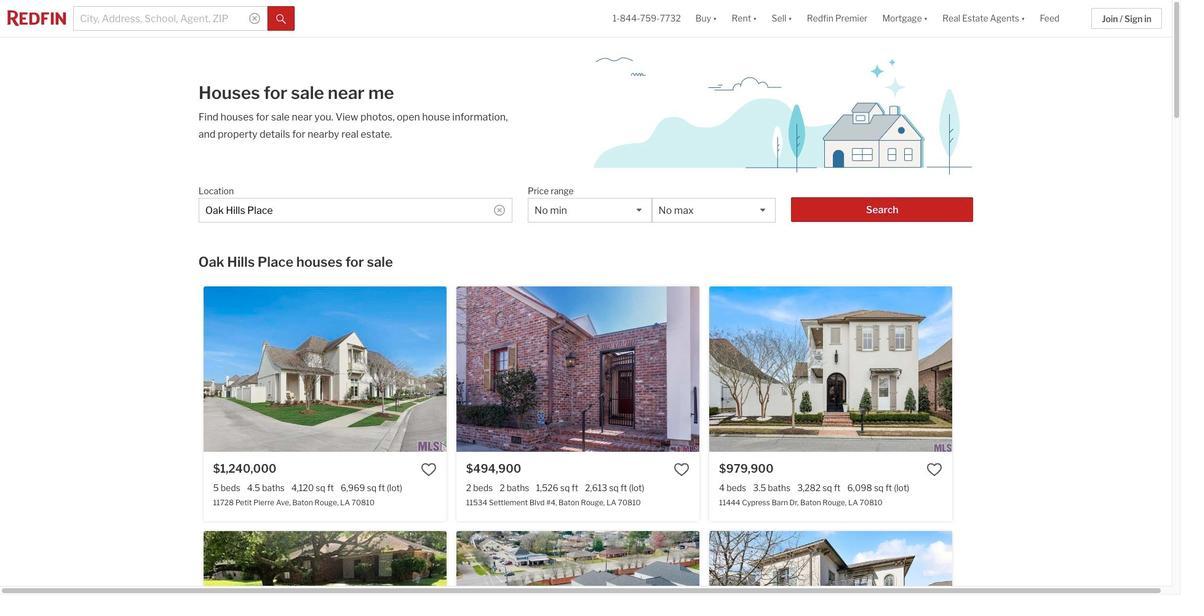 Task type: locate. For each thing, give the bounding box(es) containing it.
1 horizontal spatial favorite button checkbox
[[927, 462, 943, 478]]

favorite button checkbox
[[674, 462, 690, 478], [927, 462, 943, 478]]

1 photo of 11728 petit pierre ave, baton rouge, la 70810 image from the left
[[203, 287, 447, 452]]

1 photo of 1322 barkley dr, baton rouge, la 70810 image from the left
[[203, 532, 447, 596]]

2 photo of 11444 cypress barn dr, baton rouge, la 70810 image from the left
[[953, 287, 1182, 452]]

search input image for city, address, school, agent, zip search field
[[249, 13, 260, 24]]

0 horizontal spatial favorite button checkbox
[[674, 462, 690, 478]]

photo of 11668 settlement blvd, baton rouge, la 70810 image
[[457, 532, 700, 596], [700, 532, 943, 596]]

0 horizontal spatial search input image
[[249, 13, 260, 24]]

photo of 11444 cypress barn dr, baton rouge, la 70810 image
[[710, 287, 953, 452], [953, 287, 1182, 452]]

favorite button image
[[421, 462, 437, 478], [674, 462, 690, 478]]

submit search image
[[276, 14, 286, 24]]

favorite button checkbox
[[421, 462, 437, 478]]

photo of 12261 myers park ave, baton rouge, la 70810 image
[[710, 532, 953, 596], [953, 532, 1182, 596]]

0 vertical spatial search input image
[[249, 13, 260, 24]]

City, Address, School, Agent, ZIP search field
[[199, 198, 513, 223]]

1 horizontal spatial favorite button image
[[674, 462, 690, 478]]

1 vertical spatial search input image
[[494, 205, 505, 216]]

2 photo of 12261 myers park ave, baton rouge, la 70810 image from the left
[[953, 532, 1182, 596]]

photo of 1322 barkley dr, baton rouge, la 70810 image
[[203, 532, 447, 596], [447, 532, 690, 596]]

photo of 11728 petit pierre ave, baton rouge, la 70810 image
[[203, 287, 447, 452], [447, 287, 690, 452]]

1 photo of 11444 cypress barn dr, baton rouge, la 70810 image from the left
[[710, 287, 953, 452]]

0 horizontal spatial favorite button image
[[421, 462, 437, 478]]

photo of 11534 settlement blvd #4, baton rouge, la 70810 image
[[457, 287, 700, 452], [700, 287, 943, 452]]

favorite button image
[[927, 462, 943, 478]]

2 photo of 11728 petit pierre ave, baton rouge, la 70810 image from the left
[[447, 287, 690, 452]]

1 horizontal spatial search input image
[[494, 205, 505, 216]]

search input image
[[249, 13, 260, 24], [494, 205, 505, 216]]

2 photo of 11668 settlement blvd, baton rouge, la 70810 image from the left
[[700, 532, 943, 596]]



Task type: vqa. For each thing, say whether or not it's contained in the screenshot.
SEARCH INPUT "icon" to the left
yes



Task type: describe. For each thing, give the bounding box(es) containing it.
search input image for city, address, school, agent, zip search box
[[494, 205, 505, 216]]

1 favorite button checkbox from the left
[[674, 462, 690, 478]]

City, Address, School, Agent, ZIP search field
[[73, 6, 268, 31]]

2 favorite button image from the left
[[674, 462, 690, 478]]

2 photo of 11534 settlement blvd #4, baton rouge, la 70810 image from the left
[[700, 287, 943, 452]]

1 photo of 12261 myers park ave, baton rouge, la 70810 image from the left
[[710, 532, 953, 596]]

1 favorite button image from the left
[[421, 462, 437, 478]]

1 photo of 11534 settlement blvd #4, baton rouge, la 70810 image from the left
[[457, 287, 700, 452]]

2 favorite button checkbox from the left
[[927, 462, 943, 478]]

2 photo of 1322 barkley dr, baton rouge, la 70810 image from the left
[[447, 532, 690, 596]]

1 photo of 11668 settlement blvd, baton rouge, la 70810 image from the left
[[457, 532, 700, 596]]



